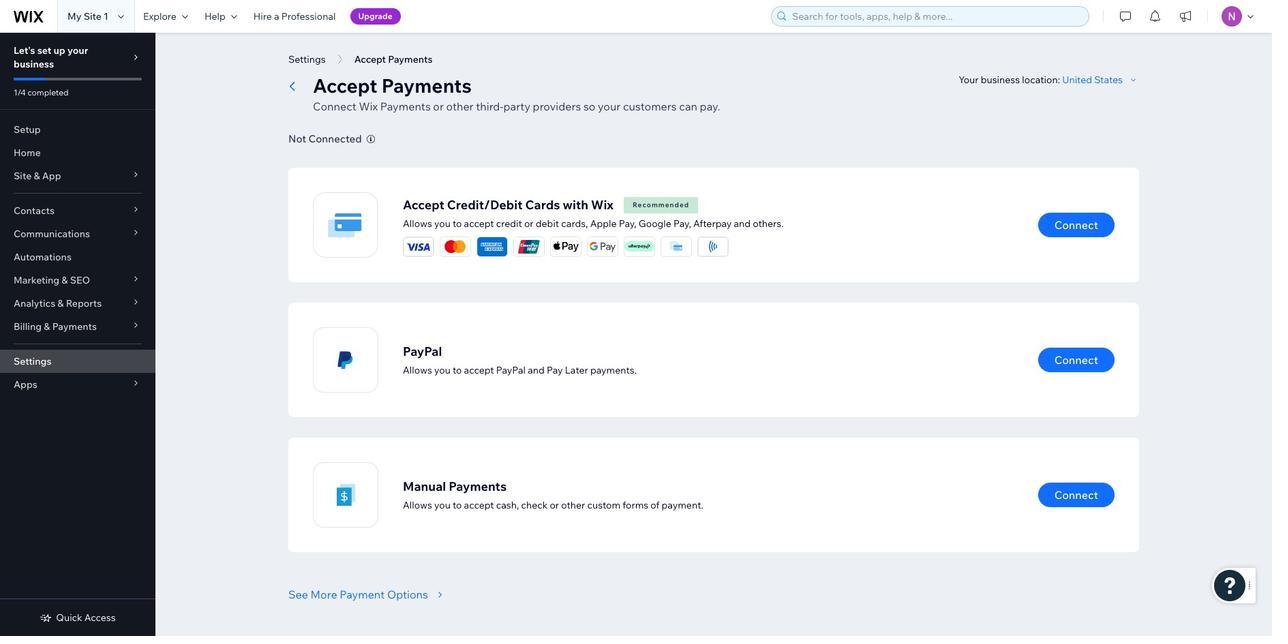 Task type: vqa. For each thing, say whether or not it's contained in the screenshot.
4.9
no



Task type: describe. For each thing, give the bounding box(es) containing it.
1 allows from the top
[[403, 217, 432, 229]]

pay.
[[700, 100, 720, 113]]

settings for settings link
[[14, 355, 51, 367]]

other inside manual payments allows you to accept cash, check or other custom forms of payment.
[[561, 499, 585, 511]]

connect for allows you to accept credit or debit cards,
[[1054, 218, 1098, 232]]

help button
[[196, 0, 245, 33]]

analytics & reports button
[[0, 292, 155, 315]]

manual
[[403, 478, 446, 494]]

1 you from the top
[[434, 217, 451, 229]]

debit
[[536, 217, 559, 229]]

settings for settings button at the top of page
[[288, 53, 326, 65]]

home
[[14, 147, 41, 159]]

options
[[387, 588, 428, 601]]

quick
[[56, 611, 82, 624]]

party
[[503, 100, 530, 113]]

home link
[[0, 141, 155, 164]]

your business location:
[[959, 74, 1062, 86]]

credit/debit
[[447, 197, 523, 212]]

recommended
[[633, 200, 689, 209]]

accept inside manual payments allows you to accept cash, check or other custom forms of payment.
[[464, 499, 494, 511]]

1
[[104, 10, 108, 22]]

& for marketing
[[62, 274, 68, 286]]

accept payments connect wix payments or other third-party providers so your customers can pay.
[[313, 74, 720, 113]]

afterpay image
[[624, 241, 654, 252]]

so
[[584, 100, 595, 113]]

with
[[563, 197, 588, 212]]

let's
[[14, 44, 35, 57]]

communications
[[14, 228, 90, 240]]

let's set up your business
[[14, 44, 88, 70]]

manual payments allows you to accept cash, check or other custom forms of payment.
[[403, 478, 703, 511]]

apple
[[590, 217, 617, 229]]

billing
[[14, 320, 42, 333]]

apps button
[[0, 373, 155, 396]]

cards
[[525, 197, 560, 212]]

afterpay
[[693, 217, 732, 229]]

or inside manual payments allows you to accept cash, check or other custom forms of payment.
[[550, 499, 559, 511]]

1 horizontal spatial pay
[[619, 217, 634, 229]]

billing & payments
[[14, 320, 97, 333]]

accept for payments
[[313, 74, 377, 97]]

1/4
[[14, 87, 26, 97]]

accept inside paypal allows you to accept paypal and pay later payments.
[[464, 364, 494, 376]]

accept credit/debit cards with wix
[[403, 197, 614, 212]]

1 horizontal spatial business
[[981, 74, 1020, 86]]

pay inside paypal allows you to accept paypal and pay later payments.
[[547, 364, 563, 376]]

your
[[959, 74, 979, 86]]

quick access
[[56, 611, 116, 624]]

connect inside accept payments connect wix payments or other third-party providers so your customers can pay.
[[313, 100, 356, 113]]

payment.
[[662, 499, 703, 511]]

others.
[[753, 217, 784, 229]]

customers
[[623, 100, 677, 113]]

& for site
[[34, 170, 40, 182]]

united states button
[[1062, 74, 1139, 86]]

google
[[639, 217, 671, 229]]

marketing & seo
[[14, 274, 90, 286]]

automations link
[[0, 245, 155, 269]]

tap to pay on mobile image
[[698, 237, 728, 256]]

Search for tools, apps, help & more... field
[[788, 7, 1085, 26]]

analytics & reports
[[14, 297, 102, 309]]

0 vertical spatial and
[[734, 217, 751, 229]]

professional
[[281, 10, 336, 22]]

mastercard image
[[440, 237, 470, 256]]

connect for allows you to accept paypal and pay later payments.
[[1054, 353, 1098, 367]]

analytics
[[14, 297, 55, 309]]

setup
[[14, 123, 41, 136]]

more
[[311, 588, 337, 601]]

providers
[[533, 100, 581, 113]]

amex image
[[477, 237, 507, 256]]

seo
[[70, 274, 90, 286]]

third-
[[476, 100, 503, 113]]

contacts button
[[0, 199, 155, 222]]

connect for allows you to accept cash, check or other custom forms of payment.
[[1054, 488, 1098, 502]]

contacts
[[14, 205, 55, 217]]

you inside manual payments allows you to accept cash, check or other custom forms of payment.
[[434, 499, 451, 511]]

marketing & seo button
[[0, 269, 155, 292]]

upgrade
[[358, 11, 393, 21]]

or for payments
[[433, 100, 444, 113]]

& for analytics
[[57, 297, 64, 309]]

your inside accept payments connect wix payments or other third-party providers so your customers can pay.
[[598, 100, 621, 113]]

billing & payments button
[[0, 315, 155, 338]]

setup link
[[0, 118, 155, 141]]

allows inside manual payments allows you to accept cash, check or other custom forms of payment.
[[403, 499, 432, 511]]

not
[[288, 132, 306, 145]]

my site 1
[[67, 10, 108, 22]]

connected
[[308, 132, 362, 145]]

hire a professional
[[253, 10, 336, 22]]

a
[[274, 10, 279, 22]]

connect button for manual payments
[[1038, 483, 1115, 507]]

my
[[67, 10, 81, 22]]

payments inside dropdown button
[[52, 320, 97, 333]]

1 horizontal spatial wix
[[591, 197, 614, 212]]



Task type: locate. For each thing, give the bounding box(es) containing it.
site down home on the top
[[14, 170, 32, 182]]

see more payment options button
[[288, 586, 448, 603]]

and left others.
[[734, 217, 751, 229]]

not connected
[[288, 132, 362, 145]]

2 connect button from the top
[[1038, 348, 1115, 372]]

wix inside accept payments connect wix payments or other third-party providers so your customers can pay.
[[359, 100, 378, 113]]

,
[[634, 217, 636, 229], [689, 217, 691, 229]]

reports
[[66, 297, 102, 309]]

2 vertical spatial or
[[550, 499, 559, 511]]

, left the afterpay
[[689, 217, 691, 229]]

&
[[34, 170, 40, 182], [62, 274, 68, 286], [57, 297, 64, 309], [44, 320, 50, 333]]

1 vertical spatial you
[[434, 364, 451, 376]]

custom
[[587, 499, 620, 511]]

1 vertical spatial wix
[[591, 197, 614, 212]]

quick access button
[[40, 611, 116, 624]]

explore
[[143, 10, 176, 22]]

3 you from the top
[[434, 499, 451, 511]]

pay
[[619, 217, 634, 229], [674, 217, 689, 229], [547, 364, 563, 376]]

or for you
[[524, 217, 534, 229]]

0 vertical spatial to
[[453, 217, 462, 229]]

site inside popup button
[[14, 170, 32, 182]]

of
[[651, 499, 660, 511]]

1 vertical spatial allows
[[403, 364, 432, 376]]

credit
[[496, 217, 522, 229]]

business
[[14, 58, 54, 70], [981, 74, 1020, 86]]

or left "debit"
[[524, 217, 534, 229]]

1 horizontal spatial settings
[[288, 53, 326, 65]]

paypal
[[403, 343, 442, 359], [496, 364, 526, 376]]

0 horizontal spatial ,
[[634, 217, 636, 229]]

apple pay image
[[551, 237, 581, 256]]

& left app
[[34, 170, 40, 182]]

0 horizontal spatial paypal
[[403, 343, 442, 359]]

settings inside settings button
[[288, 53, 326, 65]]

0 horizontal spatial your
[[67, 44, 88, 57]]

cash,
[[496, 499, 519, 511]]

up
[[54, 44, 65, 57]]

or left third- on the left top of the page
[[433, 100, 444, 113]]

sidebar element
[[0, 33, 155, 636]]

pay left later
[[547, 364, 563, 376]]

2 vertical spatial you
[[434, 499, 451, 511]]

help
[[204, 10, 225, 22]]

3 connect button from the top
[[1038, 483, 1115, 507]]

1 horizontal spatial ,
[[689, 217, 691, 229]]

0 vertical spatial accept
[[313, 74, 377, 97]]

2 accept from the top
[[464, 364, 494, 376]]

0 horizontal spatial business
[[14, 58, 54, 70]]

0 horizontal spatial pay
[[547, 364, 563, 376]]

your right so
[[598, 100, 621, 113]]

settings link
[[0, 350, 155, 373]]

app
[[42, 170, 61, 182]]

1 vertical spatial accept
[[464, 364, 494, 376]]

completed
[[28, 87, 69, 97]]

visa image
[[404, 237, 434, 256]]

1 horizontal spatial accept
[[403, 197, 444, 212]]

& inside popup button
[[34, 170, 40, 182]]

to inside manual payments allows you to accept cash, check or other custom forms of payment.
[[453, 499, 462, 511]]

wix point of sale image
[[667, 237, 686, 256]]

1 vertical spatial site
[[14, 170, 32, 182]]

1 horizontal spatial your
[[598, 100, 621, 113]]

and left later
[[528, 364, 545, 376]]

chinaunionpay image
[[514, 237, 544, 256]]

settings inside settings link
[[14, 355, 51, 367]]

2 vertical spatial accept
[[464, 499, 494, 511]]

hire a professional link
[[245, 0, 344, 33]]

1/4 completed
[[14, 87, 69, 97]]

business right "your" on the top of page
[[981, 74, 1020, 86]]

connect button for paypal
[[1038, 348, 1115, 372]]

1 vertical spatial your
[[598, 100, 621, 113]]

1 horizontal spatial site
[[84, 10, 102, 22]]

& left reports
[[57, 297, 64, 309]]

& inside popup button
[[62, 274, 68, 286]]

set
[[37, 44, 51, 57]]

0 vertical spatial settings
[[288, 53, 326, 65]]

2 horizontal spatial or
[[550, 499, 559, 511]]

paypal allows you to accept paypal and pay later payments.
[[403, 343, 637, 376]]

1 vertical spatial business
[[981, 74, 1020, 86]]

3 accept from the top
[[464, 499, 494, 511]]

1 vertical spatial connect button
[[1038, 348, 1115, 372]]

connect
[[313, 100, 356, 113], [1054, 218, 1098, 232], [1054, 353, 1098, 367], [1054, 488, 1098, 502]]

2 horizontal spatial pay
[[674, 217, 689, 229]]

allows you to accept credit or debit cards, apple pay , google pay , afterpay and others.
[[403, 217, 784, 229]]

settings up apps
[[14, 355, 51, 367]]

see
[[288, 588, 308, 601]]

2 vertical spatial allows
[[403, 499, 432, 511]]

2 , from the left
[[689, 217, 691, 229]]

1 vertical spatial other
[[561, 499, 585, 511]]

0 vertical spatial connect button
[[1038, 213, 1115, 237]]

0 vertical spatial business
[[14, 58, 54, 70]]

united states
[[1062, 74, 1123, 86]]

your
[[67, 44, 88, 57], [598, 100, 621, 113]]

states
[[1094, 74, 1123, 86]]

1 vertical spatial and
[[528, 364, 545, 376]]

accept up visa icon
[[403, 197, 444, 212]]

check
[[521, 499, 548, 511]]

pay up wix point of sale image
[[674, 217, 689, 229]]

and inside paypal allows you to accept paypal and pay later payments.
[[528, 364, 545, 376]]

1 horizontal spatial or
[[524, 217, 534, 229]]

1 to from the top
[[453, 217, 462, 229]]

business inside "let's set up your business"
[[14, 58, 54, 70]]

0 horizontal spatial accept
[[313, 74, 377, 97]]

& left seo on the top
[[62, 274, 68, 286]]

other left third- on the left top of the page
[[446, 100, 474, 113]]

google pay image
[[588, 237, 618, 256]]

automations
[[14, 251, 72, 263]]

& for billing
[[44, 320, 50, 333]]

your inside "let's set up your business"
[[67, 44, 88, 57]]

3 allows from the top
[[403, 499, 432, 511]]

accept
[[313, 74, 377, 97], [403, 197, 444, 212]]

1 vertical spatial paypal
[[496, 364, 526, 376]]

to inside paypal allows you to accept paypal and pay later payments.
[[453, 364, 462, 376]]

0 vertical spatial your
[[67, 44, 88, 57]]

you
[[434, 217, 451, 229], [434, 364, 451, 376], [434, 499, 451, 511]]

0 horizontal spatial wix
[[359, 100, 378, 113]]

communications button
[[0, 222, 155, 245]]

later
[[565, 364, 588, 376]]

0 vertical spatial or
[[433, 100, 444, 113]]

1 vertical spatial settings
[[14, 355, 51, 367]]

1 horizontal spatial paypal
[[496, 364, 526, 376]]

accept
[[464, 217, 494, 229], [464, 364, 494, 376], [464, 499, 494, 511]]

pay right "apple"
[[619, 217, 634, 229]]

business down let's
[[14, 58, 54, 70]]

0 vertical spatial site
[[84, 10, 102, 22]]

& right billing
[[44, 320, 50, 333]]

cards,
[[561, 217, 588, 229]]

0 vertical spatial other
[[446, 100, 474, 113]]

2 vertical spatial to
[[453, 499, 462, 511]]

0 horizontal spatial settings
[[14, 355, 51, 367]]

3 to from the top
[[453, 499, 462, 511]]

1 horizontal spatial other
[[561, 499, 585, 511]]

1 accept from the top
[[464, 217, 494, 229]]

forms
[[623, 499, 648, 511]]

1 vertical spatial to
[[453, 364, 462, 376]]

site left 1
[[84, 10, 102, 22]]

accept down settings button at the top of page
[[313, 74, 377, 97]]

2 you from the top
[[434, 364, 451, 376]]

other inside accept payments connect wix payments or other third-party providers so your customers can pay.
[[446, 100, 474, 113]]

0 horizontal spatial other
[[446, 100, 474, 113]]

united
[[1062, 74, 1092, 86]]

accept for credit/debit
[[403, 197, 444, 212]]

location:
[[1022, 74, 1060, 86]]

you inside paypal allows you to accept paypal and pay later payments.
[[434, 364, 451, 376]]

0 horizontal spatial and
[[528, 364, 545, 376]]

0 vertical spatial paypal
[[403, 343, 442, 359]]

site
[[84, 10, 102, 22], [14, 170, 32, 182]]

payments.
[[590, 364, 637, 376]]

settings down the professional
[[288, 53, 326, 65]]

apps
[[14, 378, 37, 391]]

1 horizontal spatial and
[[734, 217, 751, 229]]

other left custom
[[561, 499, 585, 511]]

0 vertical spatial you
[[434, 217, 451, 229]]

0 horizontal spatial site
[[14, 170, 32, 182]]

your right the up
[[67, 44, 88, 57]]

payments
[[382, 74, 472, 97], [380, 100, 431, 113], [52, 320, 97, 333], [449, 478, 507, 494]]

access
[[84, 611, 116, 624]]

allows inside paypal allows you to accept paypal and pay later payments.
[[403, 364, 432, 376]]

payments inside manual payments allows you to accept cash, check or other custom forms of payment.
[[449, 478, 507, 494]]

and
[[734, 217, 751, 229], [528, 364, 545, 376]]

1 connect button from the top
[[1038, 213, 1115, 237]]

2 vertical spatial connect button
[[1038, 483, 1115, 507]]

1 vertical spatial or
[[524, 217, 534, 229]]

2 to from the top
[[453, 364, 462, 376]]

wix
[[359, 100, 378, 113], [591, 197, 614, 212]]

or inside accept payments connect wix payments or other third-party providers so your customers can pay.
[[433, 100, 444, 113]]

can
[[679, 100, 697, 113]]

other
[[446, 100, 474, 113], [561, 499, 585, 511]]

wix up "apple"
[[591, 197, 614, 212]]

site & app
[[14, 170, 61, 182]]

wix up connected
[[359, 100, 378, 113]]

payment
[[340, 588, 385, 601]]

accept inside accept payments connect wix payments or other third-party providers so your customers can pay.
[[313, 74, 377, 97]]

0 vertical spatial accept
[[464, 217, 494, 229]]

to
[[453, 217, 462, 229], [453, 364, 462, 376], [453, 499, 462, 511]]

0 horizontal spatial or
[[433, 100, 444, 113]]

, left google
[[634, 217, 636, 229]]

see more payment options
[[288, 588, 428, 601]]

0 vertical spatial allows
[[403, 217, 432, 229]]

1 , from the left
[[634, 217, 636, 229]]

hire
[[253, 10, 272, 22]]

allows
[[403, 217, 432, 229], [403, 364, 432, 376], [403, 499, 432, 511]]

or right the check
[[550, 499, 559, 511]]

settings button
[[282, 49, 332, 70]]

0 vertical spatial wix
[[359, 100, 378, 113]]

2 allows from the top
[[403, 364, 432, 376]]

site & app button
[[0, 164, 155, 187]]

upgrade button
[[350, 8, 401, 25]]

1 vertical spatial accept
[[403, 197, 444, 212]]

marketing
[[14, 274, 59, 286]]



